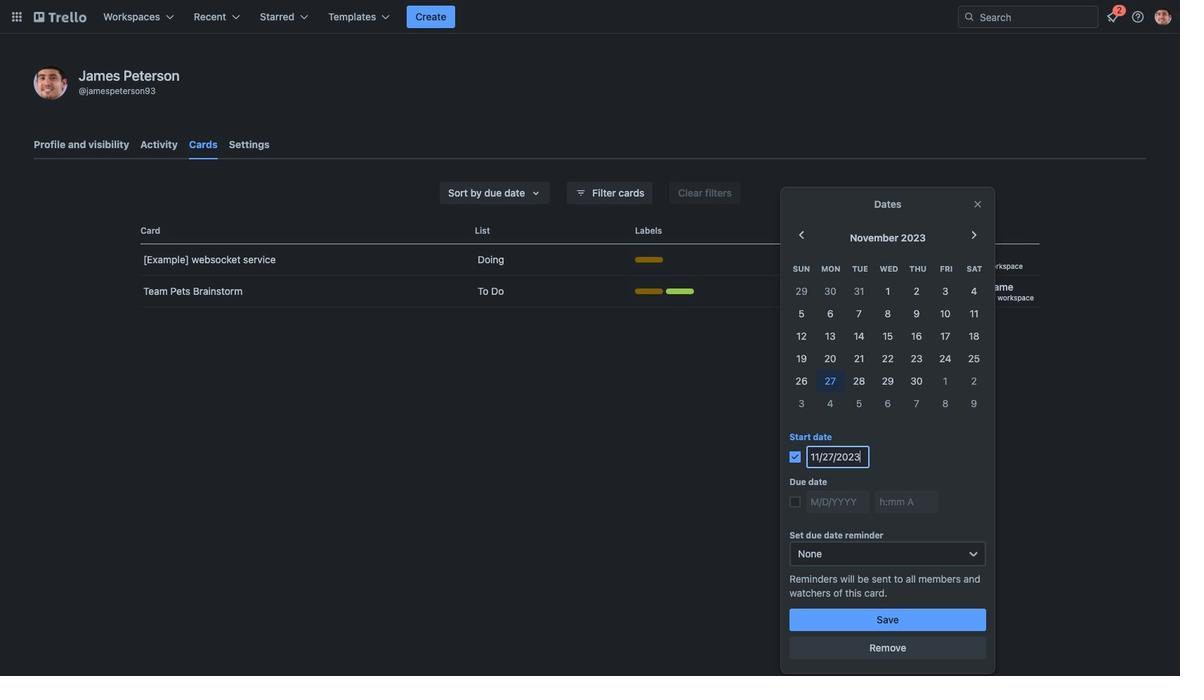 Task type: describe. For each thing, give the bounding box(es) containing it.
2 m/d/yyyy text field from the top
[[806, 491, 870, 514]]

7 row from the top
[[787, 393, 989, 415]]

open information menu image
[[1131, 10, 1145, 24]]

2 notifications image
[[1104, 8, 1121, 25]]

Search field
[[975, 7, 1098, 27]]

1 vertical spatial james peterson (jamespeterson93) image
[[34, 66, 67, 100]]

search image
[[964, 11, 975, 22]]

Add time text field
[[875, 491, 939, 514]]

color: bold lime, title: "team task" element
[[666, 289, 694, 294]]



Task type: locate. For each thing, give the bounding box(es) containing it.
primary element
[[0, 0, 1180, 34]]

back to home image
[[34, 6, 86, 28]]

0 horizontal spatial james peterson (jamespeterson93) image
[[34, 66, 67, 100]]

james peterson (jamespeterson93) image
[[1155, 8, 1172, 25], [34, 66, 67, 100]]

0 vertical spatial m/d/yyyy text field
[[806, 446, 870, 469]]

2 row from the top
[[787, 280, 989, 303]]

1 m/d/yyyy text field from the top
[[806, 446, 870, 469]]

4 row from the top
[[787, 325, 989, 348]]

row group
[[787, 280, 989, 415]]

3 row from the top
[[787, 303, 989, 325]]

cell
[[787, 280, 816, 303], [816, 280, 845, 303], [845, 280, 874, 303], [874, 280, 902, 303], [902, 280, 931, 303], [931, 280, 960, 303], [960, 280, 989, 303], [787, 303, 816, 325], [816, 303, 845, 325], [845, 303, 874, 325], [874, 303, 902, 325], [902, 303, 931, 325], [931, 303, 960, 325], [960, 303, 989, 325], [787, 325, 816, 348], [816, 325, 845, 348], [845, 325, 874, 348], [874, 325, 902, 348], [902, 325, 931, 348], [931, 325, 960, 348], [960, 325, 989, 348], [787, 348, 816, 370], [816, 348, 845, 370], [845, 348, 874, 370], [874, 348, 902, 370], [902, 348, 931, 370], [931, 348, 960, 370], [960, 348, 989, 370], [787, 370, 816, 393], [816, 370, 845, 393], [845, 370, 874, 393], [874, 370, 902, 393], [902, 370, 931, 393], [931, 370, 960, 393], [960, 370, 989, 393], [787, 393, 816, 415], [816, 393, 845, 415], [845, 393, 874, 415], [874, 393, 902, 415], [902, 393, 931, 415], [931, 393, 960, 415], [960, 393, 989, 415]]

color: yellow, title: none image
[[635, 289, 663, 294]]

1 horizontal spatial james peterson (jamespeterson93) image
[[1155, 8, 1172, 25]]

1 vertical spatial m/d/yyyy text field
[[806, 491, 870, 514]]

close popover image
[[972, 199, 983, 210]]

row
[[787, 258, 989, 280], [787, 280, 989, 303], [787, 303, 989, 325], [787, 325, 989, 348], [787, 348, 989, 370], [787, 370, 989, 393], [787, 393, 989, 415]]

james peterson (jamespeterson93) image right open information menu image
[[1155, 8, 1172, 25]]

grid
[[787, 258, 989, 415]]

M/D/YYYY text field
[[806, 446, 870, 469], [806, 491, 870, 514]]

0 vertical spatial james peterson (jamespeterson93) image
[[1155, 8, 1172, 25]]

color: yellow, title: "ready to merge" element
[[635, 257, 663, 263]]

6 row from the top
[[787, 370, 989, 393]]

5 row from the top
[[787, 348, 989, 370]]

1 row from the top
[[787, 258, 989, 280]]

james peterson (jamespeterson93) image down back to home image
[[34, 66, 67, 100]]



Task type: vqa. For each thing, say whether or not it's contained in the screenshot.
bottommost James Peterson (jamespeterson93) image
yes



